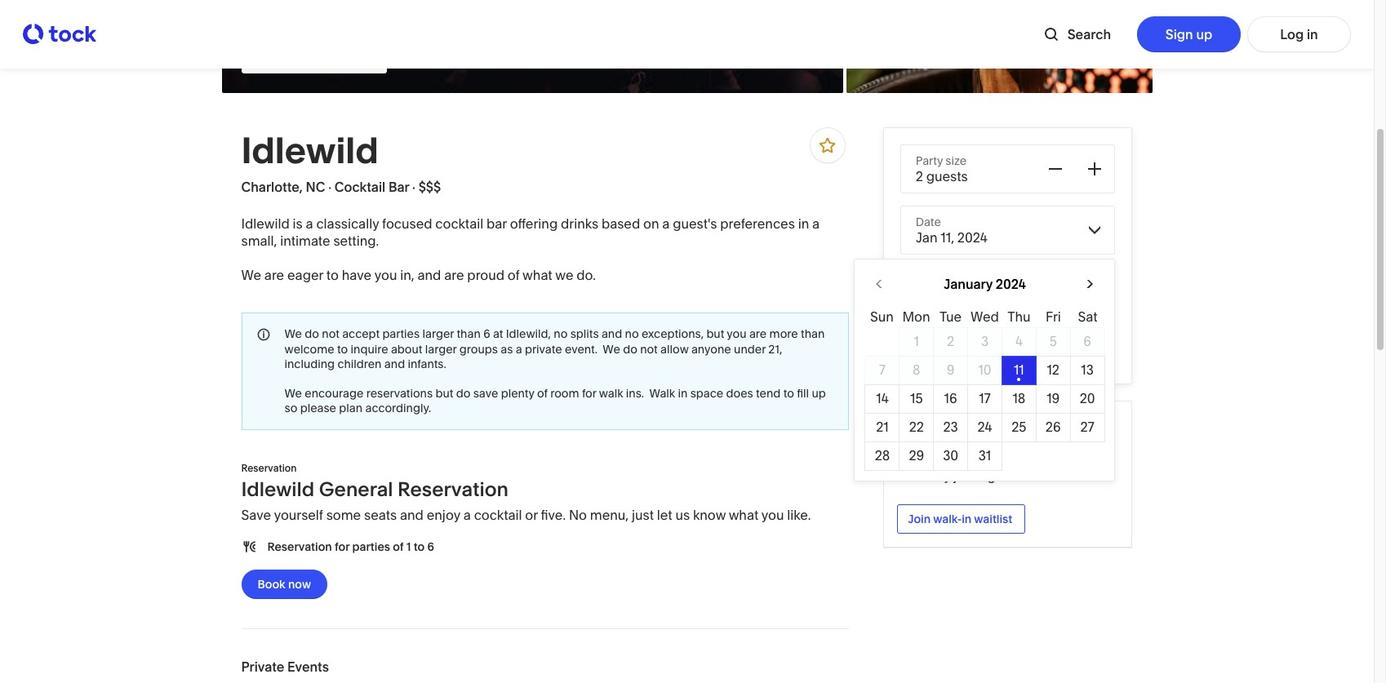 Task type: describe. For each thing, give the bounding box(es) containing it.
inquire
[[351, 342, 388, 357]]

january 2024
[[944, 276, 1026, 292]]

private
[[241, 659, 284, 675]]

guest's
[[673, 216, 717, 232]]

2 no from the left
[[625, 327, 639, 342]]

26
[[1046, 419, 1061, 436]]

sign
[[1166, 26, 1194, 42]]

reservation for parties of 1 to 6
[[267, 540, 434, 554]]

3 button
[[968, 327, 1003, 357]]

coming in soon?
[[933, 422, 1050, 440]]

idlewild general reservation link
[[241, 477, 849, 502]]

drinks
[[561, 216, 599, 232]]

0 vertical spatial what
[[523, 267, 553, 283]]

1 button
[[899, 327, 934, 357]]

intimate
[[280, 233, 330, 249]]

sign up
[[1166, 26, 1213, 42]]

you inside reservation idlewild general reservation save yourself some seats and enjoy a cocktail or five.  no menu, just let us know what you like.
[[762, 507, 784, 524]]

line
[[1047, 451, 1069, 467]]

28 button
[[865, 442, 900, 471]]

idlewild,
[[506, 327, 551, 342]]

12
[[1047, 362, 1060, 378]]

just
[[632, 507, 654, 524]]

30
[[943, 448, 959, 464]]

preferences
[[720, 216, 795, 232]]

we do not accept parties larger than 6 at idlewild, no splits and no exceptions, but you are more than welcome to inquire about larger groups as a private event.  we do not allow anyone under 21, including children and infants. we encourage reservations but do save plenty of room for walk ins.  walk in space does tend to fill up so please plan accordingly.
[[285, 327, 829, 416]]

search inside popup button
[[1068, 26, 1111, 42]]

1 horizontal spatial are
[[444, 267, 464, 283]]

based
[[602, 216, 640, 232]]

14 button
[[865, 384, 900, 414]]

parties inside we do not accept parties larger than 6 at idlewild, no splits and no exceptions, but you are more than welcome to inquire about larger groups as a private event.  we do not allow anyone under 21, including children and infants. we encourage reservations but do save plenty of room for walk ins.  walk in space does tend to fill up so please plan accordingly.
[[382, 327, 420, 342]]

31
[[979, 448, 992, 464]]

a inside reservation idlewild general reservation save yourself some seats and enjoy a cocktail or five.  no menu, just let us know what you like.
[[464, 507, 471, 524]]

a inside we do not accept parties larger than 6 at idlewild, no splits and no exceptions, but you are more than welcome to inquire about larger groups as a private event.  we do not allow anyone under 21, including children and infants. we encourage reservations but do save plenty of room for walk ins.  walk in space does tend to fill up so please plan accordingly.
[[516, 342, 522, 357]]

children
[[338, 357, 382, 371]]

small,
[[241, 233, 277, 249]]

28
[[875, 448, 890, 464]]

1 inside button
[[914, 333, 919, 350]]

is
[[293, 216, 303, 232]]

1 · from the left
[[328, 179, 332, 195]]

2 than from the left
[[801, 327, 825, 342]]

join walk-in waitlist
[[908, 512, 1013, 526]]

4
[[1016, 333, 1023, 350]]

we up welcome
[[285, 327, 302, 342]]

wed
[[971, 309, 999, 325]]

like.
[[787, 507, 811, 524]]

0 vertical spatial but
[[707, 327, 725, 342]]

we are eager to have you in, and are proud of what we do.
[[241, 267, 596, 283]]

by
[[936, 468, 951, 484]]

setting.
[[334, 233, 379, 249]]

25 button
[[1002, 413, 1037, 442]]

a inside get a head start on the line at the door by joining the waitlist.
[[929, 451, 937, 467]]

date
[[916, 214, 941, 229]]

8 button
[[899, 356, 934, 385]]

thu
[[1008, 309, 1031, 325]]

11,
[[941, 229, 955, 246]]

save
[[241, 507, 271, 524]]

save
[[473, 386, 498, 401]]

coming
[[933, 422, 989, 440]]

5
[[1050, 333, 1057, 350]]

about
[[391, 342, 423, 357]]

does
[[726, 386, 753, 401]]

10 button
[[968, 356, 1003, 385]]

go to next month image
[[1081, 274, 1100, 294]]

some
[[326, 507, 361, 524]]

11 button
[[1002, 356, 1037, 385]]

of inside we do not accept parties larger than 6 at idlewild, no splits and no exceptions, but you are more than welcome to inquire about larger groups as a private event.  we do not allow anyone under 21, including children and infants. we encourage reservations but do save plenty of room for walk ins.  walk in space does tend to fill up so please plan accordingly.
[[537, 386, 548, 401]]

know
[[693, 507, 726, 524]]

proud
[[467, 267, 505, 283]]

walk-
[[933, 512, 962, 526]]

soon?
[[1008, 422, 1050, 440]]

focused
[[382, 216, 432, 232]]

31 button
[[968, 442, 1003, 471]]

1 vertical spatial parties
[[352, 540, 390, 554]]

tue
[[940, 309, 962, 325]]

search button
[[1022, 15, 1131, 54]]

reservation for parties
[[267, 540, 332, 554]]

plan
[[339, 401, 363, 416]]

guests
[[927, 168, 968, 184]]

walk
[[599, 386, 623, 401]]

and inside reservation idlewild general reservation save yourself some seats and enjoy a cocktail or five.  no menu, just let us know what you like.
[[400, 507, 424, 524]]

25
[[1012, 419, 1027, 436]]

mon
[[903, 309, 930, 325]]

or
[[525, 507, 538, 524]]

we right the event.
[[603, 342, 620, 357]]

private
[[525, 342, 562, 357]]

0 horizontal spatial not
[[322, 327, 340, 342]]

21,
[[769, 342, 783, 357]]

get
[[904, 451, 926, 467]]

log in link
[[1248, 16, 1351, 52]]

on inside get a head start on the line at the door by joining the waitlist.
[[1005, 451, 1021, 467]]

0 horizontal spatial 6
[[427, 540, 434, 554]]

eager
[[287, 267, 323, 283]]

offering
[[510, 216, 558, 232]]

7 button
[[865, 356, 900, 385]]

12 button
[[1036, 356, 1071, 385]]

and right splits
[[602, 327, 622, 342]]

in inside idlewild is a classically focused cocktail bar offering drinks based on a guest's preferences in a small, intimate setting.
[[798, 216, 809, 232]]

21
[[876, 419, 889, 436]]

what inside reservation idlewild general reservation save yourself some seats and enjoy a cocktail or five.  no menu, just let us know what you like.
[[729, 507, 759, 524]]

reservation for general
[[241, 462, 297, 474]]

sun
[[871, 309, 894, 325]]

let
[[657, 507, 673, 524]]

welcome
[[285, 342, 334, 357]]

at inside we do not accept parties larger than 6 at idlewild, no splits and no exceptions, but you are more than welcome to inquire about larger groups as a private event.  we do not allow anyone under 21, including children and infants. we encourage reservations but do save plenty of room for walk ins.  walk in space does tend to fill up so please plan accordingly.
[[493, 327, 503, 342]]

0 horizontal spatial are
[[264, 267, 284, 283]]

anyone
[[692, 342, 731, 357]]



Task type: vqa. For each thing, say whether or not it's contained in the screenshot.


Task type: locate. For each thing, give the bounding box(es) containing it.
book now
[[258, 577, 311, 592]]

1 vertical spatial of
[[537, 386, 548, 401]]

are up under
[[750, 327, 767, 342]]

0 vertical spatial 2024
[[958, 229, 988, 246]]

are
[[264, 267, 284, 283], [444, 267, 464, 283], [750, 327, 767, 342]]

0 vertical spatial on
[[644, 216, 659, 232]]

nc
[[306, 179, 325, 195]]

up inside we do not accept parties larger than 6 at idlewild, no splits and no exceptions, but you are more than welcome to inquire about larger groups as a private event.  we do not allow anyone under 21, including children and infants. we encourage reservations but do save plenty of room for walk ins.  walk in space does tend to fill up so please plan accordingly.
[[812, 386, 826, 401]]

0 vertical spatial cocktail
[[436, 216, 484, 232]]

fri
[[1046, 309, 1061, 325]]

and right seats
[[400, 507, 424, 524]]

idlewild for idlewild is a classically focused cocktail bar offering drinks based on a guest's preferences in a small, intimate setting.
[[241, 216, 290, 232]]

events
[[288, 659, 329, 675]]

0 horizontal spatial on
[[644, 216, 659, 232]]

0 vertical spatial at
[[493, 327, 503, 342]]

do.
[[577, 267, 596, 283]]

party size 2 guests
[[916, 153, 968, 184]]

0 horizontal spatial what
[[523, 267, 553, 283]]

0 vertical spatial search
[[1068, 26, 1111, 42]]

0 vertical spatial 1
[[914, 333, 919, 350]]

cocktail inside idlewild is a classically focused cocktail bar offering drinks based on a guest's preferences in a small, intimate setting.
[[436, 216, 484, 232]]

reservation idlewild general reservation save yourself some seats and enjoy a cocktail or five.  no menu, just let us know what you like.
[[241, 462, 811, 524]]

6 button
[[1070, 327, 1105, 357]]

1 horizontal spatial on
[[1005, 451, 1021, 467]]

encourage
[[305, 386, 364, 401]]

· right bar on the left top of the page
[[412, 179, 416, 195]]

· right 'nc'
[[328, 179, 332, 195]]

of down seats
[[393, 540, 404, 554]]

1 vertical spatial for
[[335, 540, 350, 554]]

than up groups
[[457, 327, 481, 342]]

23
[[944, 419, 958, 436]]

21 button
[[865, 413, 900, 442]]

of right proud
[[508, 267, 520, 283]]

of
[[508, 267, 520, 283], [537, 386, 548, 401], [393, 540, 404, 554]]

13
[[1081, 362, 1094, 378]]

plenty
[[501, 386, 535, 401]]

a right the as at bottom left
[[516, 342, 522, 357]]

we
[[241, 267, 261, 283], [285, 327, 302, 342], [603, 342, 620, 357], [285, 386, 302, 401]]

1 vertical spatial what
[[729, 507, 759, 524]]

at inside get a head start on the line at the door by joining the waitlist.
[[1072, 451, 1084, 467]]

0 vertical spatial of
[[508, 267, 520, 283]]

no left exceptions,
[[625, 327, 639, 342]]

10
[[979, 362, 992, 378]]

0 horizontal spatial but
[[436, 386, 454, 401]]

are left eager
[[264, 267, 284, 283]]

2 vertical spatial of
[[393, 540, 404, 554]]

date jan 11, 2024
[[916, 214, 988, 246]]

you
[[375, 267, 397, 283], [727, 327, 747, 342], [762, 507, 784, 524]]

ins.
[[626, 386, 644, 401]]

1 horizontal spatial for
[[582, 386, 597, 401]]

in inside we do not accept parties larger than 6 at idlewild, no splits and no exceptions, but you are more than welcome to inquire about larger groups as a private event.  we do not allow anyone under 21, including children and infants. we encourage reservations but do save plenty of room for walk ins.  walk in space does tend to fill up so please plan accordingly.
[[678, 386, 688, 401]]

a right the enjoy
[[464, 507, 471, 524]]

0 horizontal spatial at
[[493, 327, 503, 342]]

1 vertical spatial on
[[1005, 451, 1021, 467]]

2024 up 'thu'
[[996, 276, 1026, 292]]

cocktail inside reservation idlewild general reservation save yourself some seats and enjoy a cocktail or five.  no menu, just let us know what you like.
[[474, 507, 522, 524]]

accordingly.
[[365, 401, 431, 416]]

idlewild charlotte, nc · cocktail bar · $$$
[[241, 128, 441, 195]]

for inside we do not accept parties larger than 6 at idlewild, no splits and no exceptions, but you are more than welcome to inquire about larger groups as a private event.  we do not allow anyone under 21, including children and infants. we encourage reservations but do save plenty of room for walk ins.  walk in space does tend to fill up so please plan accordingly.
[[582, 386, 597, 401]]

0 horizontal spatial 2
[[916, 168, 923, 184]]

19 button
[[1036, 384, 1071, 414]]

in right preferences at top right
[[798, 216, 809, 232]]

a left guest's
[[663, 216, 670, 232]]

but up the anyone
[[707, 327, 725, 342]]

1 horizontal spatial 6
[[484, 327, 490, 342]]

log in
[[1281, 26, 1319, 42]]

1 horizontal spatial at
[[1072, 451, 1084, 467]]

6 up groups
[[484, 327, 490, 342]]

0 vertical spatial 2
[[916, 168, 923, 184]]

in left 25 at the bottom
[[992, 422, 1005, 440]]

tock home page image
[[23, 24, 96, 45]]

a right the 29
[[929, 451, 937, 467]]

bar
[[389, 179, 409, 195]]

charlotte,
[[241, 179, 303, 195]]

idlewild up "small,"
[[241, 216, 290, 232]]

idlewild inside reservation idlewild general reservation save yourself some seats and enjoy a cocktail or five.  no menu, just let us know what you like.
[[241, 478, 314, 501]]

waitlist.
[[1022, 468, 1068, 484]]

20
[[1080, 391, 1095, 407]]

2024 right 11,
[[958, 229, 988, 246]]

we down "small,"
[[241, 267, 261, 283]]

6 down the enjoy
[[427, 540, 434, 554]]

·
[[328, 179, 332, 195], [412, 179, 416, 195]]

go to previous month image
[[870, 274, 890, 294]]

2 horizontal spatial are
[[750, 327, 767, 342]]

get a head start on the line at the door by joining the waitlist.
[[904, 451, 1107, 484]]

in right log
[[1307, 26, 1319, 42]]

in inside "log in" link
[[1307, 26, 1319, 42]]

1 horizontal spatial you
[[727, 327, 747, 342]]

0 horizontal spatial up
[[812, 386, 826, 401]]

idlewild up 'nc'
[[241, 128, 379, 172]]

door
[[904, 468, 933, 484]]

idlewild up yourself
[[241, 478, 314, 501]]

a right preferences at top right
[[813, 216, 820, 232]]

1 vertical spatial at
[[1072, 451, 1084, 467]]

2 vertical spatial reservation
[[267, 540, 332, 554]]

a right "is" in the left top of the page
[[306, 216, 313, 232]]

1 horizontal spatial than
[[801, 327, 825, 342]]

pm
[[946, 290, 966, 307]]

splits
[[571, 327, 599, 342]]

2 idlewild from the top
[[241, 216, 290, 232]]

you left like.
[[762, 507, 784, 524]]

24 button
[[968, 413, 1003, 442]]

not left "allow"
[[640, 342, 658, 357]]

do left save
[[456, 386, 471, 401]]

and right in, on the top left of page
[[418, 267, 441, 283]]

2 horizontal spatial the
[[1087, 451, 1107, 467]]

than
[[457, 327, 481, 342], [801, 327, 825, 342]]

18
[[1013, 391, 1026, 407]]

1 horizontal spatial search
[[1068, 26, 1111, 42]]

general
[[319, 478, 393, 501]]

0 horizontal spatial the
[[999, 468, 1019, 484]]

the down start
[[999, 468, 1019, 484]]

waitlist
[[974, 512, 1013, 526]]

6 down sat
[[1084, 333, 1092, 350]]

1 vertical spatial reservation
[[398, 478, 509, 501]]

jan
[[916, 229, 938, 246]]

the up "waitlist."
[[1024, 451, 1044, 467]]

january
[[944, 276, 993, 292]]

11
[[1014, 362, 1025, 378]]

so
[[285, 401, 297, 416]]

up right sign on the right
[[1197, 26, 1213, 42]]

1 horizontal spatial but
[[707, 327, 725, 342]]

2 vertical spatial you
[[762, 507, 784, 524]]

party
[[916, 153, 943, 168]]

1 idlewild from the top
[[241, 128, 379, 172]]

27 button
[[1070, 413, 1105, 442]]

1 vertical spatial you
[[727, 327, 747, 342]]

13 button
[[1070, 356, 1105, 385]]

2 horizontal spatial 6
[[1084, 333, 1092, 350]]

1 than from the left
[[457, 327, 481, 342]]

we up so
[[285, 386, 302, 401]]

2 inside '2' button
[[947, 333, 955, 350]]

30 button
[[934, 442, 969, 471]]

book now link
[[241, 570, 328, 599]]

23 button
[[934, 413, 969, 442]]

time 8:00 pm
[[916, 276, 966, 307]]

2024 inside date jan 11, 2024
[[958, 229, 988, 246]]

tend
[[756, 386, 781, 401]]

but
[[707, 327, 725, 342], [436, 386, 454, 401]]

6 inside we do not accept parties larger than 6 at idlewild, no splits and no exceptions, but you are more than welcome to inquire about larger groups as a private event.  we do not allow anyone under 21, including children and infants. we encourage reservations but do save plenty of room for walk ins.  walk in space does tend to fill up so please plan accordingly.
[[484, 327, 490, 342]]

join
[[908, 512, 931, 526]]

0 horizontal spatial do
[[305, 327, 319, 342]]

1 vertical spatial 1
[[406, 540, 411, 554]]

0 vertical spatial reservation
[[241, 462, 297, 474]]

0 horizontal spatial no
[[554, 327, 568, 342]]

including
[[285, 357, 335, 371]]

2 down tue
[[947, 333, 955, 350]]

1 horizontal spatial of
[[508, 267, 520, 283]]

what left we
[[523, 267, 553, 283]]

do
[[305, 327, 319, 342], [623, 342, 638, 357], [456, 386, 471, 401]]

up right fill
[[812, 386, 826, 401]]

1 horizontal spatial up
[[1197, 26, 1213, 42]]

idlewild for idlewild charlotte, nc · cocktail bar · $$$
[[241, 128, 379, 172]]

on right the based
[[644, 216, 659, 232]]

1 vertical spatial search
[[986, 340, 1030, 356]]

allow
[[661, 342, 689, 357]]

22
[[909, 419, 924, 436]]

1 horizontal spatial not
[[640, 342, 658, 357]]

idlewild inside idlewild is a classically focused cocktail bar offering drinks based on a guest's preferences in a small, intimate setting.
[[241, 216, 290, 232]]

0 horizontal spatial you
[[375, 267, 397, 283]]

do up welcome
[[305, 327, 319, 342]]

reservation up save at the left
[[241, 462, 297, 474]]

3 idlewild from the top
[[241, 478, 314, 501]]

on inside idlewild is a classically focused cocktail bar offering drinks based on a guest's preferences in a small, intimate setting.
[[644, 216, 659, 232]]

8
[[913, 362, 921, 378]]

0 horizontal spatial 2024
[[958, 229, 988, 246]]

1 no from the left
[[554, 327, 568, 342]]

2 · from the left
[[412, 179, 416, 195]]

cocktail left or
[[474, 507, 522, 524]]

17 button
[[968, 384, 1003, 414]]

the down 27 'button'
[[1087, 451, 1107, 467]]

are inside we do not accept parties larger than 6 at idlewild, no splits and no exceptions, but you are more than welcome to inquire about larger groups as a private event.  we do not allow anyone under 21, including children and infants. we encourage reservations but do save plenty of room for walk ins.  walk in space does tend to fill up so please plan accordingly.
[[750, 327, 767, 342]]

1 vertical spatial 2
[[947, 333, 955, 350]]

1 vertical spatial up
[[812, 386, 826, 401]]

and down about
[[384, 357, 405, 371]]

1 horizontal spatial the
[[1024, 451, 1044, 467]]

0 vertical spatial for
[[582, 386, 597, 401]]

at up the as at bottom left
[[493, 327, 503, 342]]

five.
[[541, 507, 566, 524]]

20 button
[[1070, 384, 1105, 414]]

1 horizontal spatial 1
[[914, 333, 919, 350]]

1 horizontal spatial 2
[[947, 333, 955, 350]]

0 vertical spatial parties
[[382, 327, 420, 342]]

cocktail left bar
[[436, 216, 484, 232]]

1 vertical spatial but
[[436, 386, 454, 401]]

reservation up the enjoy
[[398, 478, 509, 501]]

parties up about
[[382, 327, 420, 342]]

have
[[342, 267, 372, 283]]

at right line
[[1072, 451, 1084, 467]]

for left walk
[[582, 386, 597, 401]]

1 vertical spatial 2024
[[996, 276, 1026, 292]]

0 horizontal spatial for
[[335, 540, 350, 554]]

you left in, on the top left of page
[[375, 267, 397, 283]]

16
[[944, 391, 958, 407]]

not up welcome
[[322, 327, 340, 342]]

fill
[[797, 386, 809, 401]]

idlewild inside 'idlewild charlotte, nc · cocktail bar · $$$'
[[241, 128, 379, 172]]

1 horizontal spatial 2024
[[996, 276, 1026, 292]]

0 vertical spatial up
[[1197, 26, 1213, 42]]

walk
[[650, 386, 675, 401]]

parties down seats
[[352, 540, 390, 554]]

0 horizontal spatial than
[[457, 327, 481, 342]]

what right know
[[729, 507, 759, 524]]

search
[[1068, 26, 1111, 42], [986, 340, 1030, 356]]

1 horizontal spatial what
[[729, 507, 759, 524]]

than right more
[[801, 327, 825, 342]]

but down infants.
[[436, 386, 454, 401]]

we do not accept parties larger than 6 at idlewild, no splits and no exceptions, but you are more than welcome to inquire about larger groups as a private event.  we do not allow anyone under 21, including children and infants. we encourage reservations but do save plenty of room for walk ins.  walk in space does tend to fill up so please plan accordingly. alert
[[241, 313, 849, 430]]

2 vertical spatial idlewild
[[241, 478, 314, 501]]

6 inside button
[[1084, 333, 1092, 350]]

1 horizontal spatial do
[[456, 386, 471, 401]]

a
[[306, 216, 313, 232], [663, 216, 670, 232], [813, 216, 820, 232], [516, 342, 522, 357], [929, 451, 937, 467], [464, 507, 471, 524]]

on right start
[[1005, 451, 1021, 467]]

sat
[[1078, 309, 1098, 325]]

0 horizontal spatial 1
[[406, 540, 411, 554]]

no up private
[[554, 327, 568, 342]]

log
[[1281, 26, 1304, 42]]

at
[[493, 327, 503, 342], [1072, 451, 1084, 467]]

2 horizontal spatial do
[[623, 342, 638, 357]]

more
[[770, 327, 798, 342]]

2 down party
[[916, 168, 923, 184]]

room
[[550, 386, 579, 401]]

1 horizontal spatial ·
[[412, 179, 416, 195]]

4 button
[[1002, 327, 1037, 357]]

2 horizontal spatial you
[[762, 507, 784, 524]]

0 horizontal spatial search
[[986, 340, 1030, 356]]

2 inside party size 2 guests
[[916, 168, 923, 184]]

menu,
[[590, 507, 629, 524]]

22 button
[[899, 413, 934, 442]]

0 vertical spatial you
[[375, 267, 397, 283]]

in left waitlist at right bottom
[[962, 512, 972, 526]]

0 vertical spatial idlewild
[[241, 128, 379, 172]]

you up under
[[727, 327, 747, 342]]

0 horizontal spatial ·
[[328, 179, 332, 195]]

do left "allow"
[[623, 342, 638, 357]]

2 horizontal spatial of
[[537, 386, 548, 401]]

space
[[691, 386, 724, 401]]

of left room
[[537, 386, 548, 401]]

1 horizontal spatial no
[[625, 327, 639, 342]]

reservation down yourself
[[267, 540, 332, 554]]

0 horizontal spatial of
[[393, 540, 404, 554]]

are left proud
[[444, 267, 464, 283]]

search inside search link
[[986, 340, 1030, 356]]

idlewild
[[241, 128, 379, 172], [241, 216, 290, 232], [241, 478, 314, 501]]

exceptions,
[[642, 327, 704, 342]]

in right walk
[[678, 386, 688, 401]]

for down some
[[335, 540, 350, 554]]

1 vertical spatial idlewild
[[241, 216, 290, 232]]

1 vertical spatial cocktail
[[474, 507, 522, 524]]

you inside we do not accept parties larger than 6 at idlewild, no splits and no exceptions, but you are more than welcome to inquire about larger groups as a private event.  we do not allow anyone under 21, including children and infants. we encourage reservations but do save plenty of room for walk ins.  walk in space does tend to fill up so please plan accordingly.
[[727, 327, 747, 342]]

18 button
[[1002, 384, 1037, 414]]



